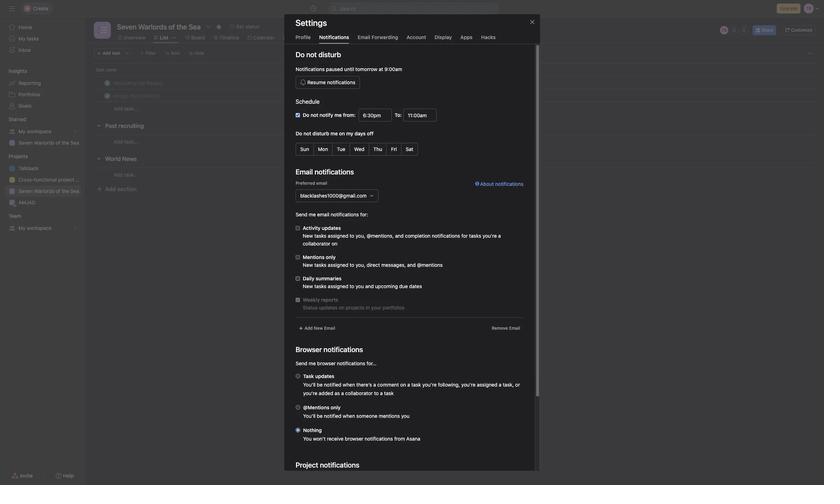 Task type: describe. For each thing, give the bounding box(es) containing it.
add up the 'task name'
[[103, 51, 111, 56]]

resume notifications button
[[296, 76, 360, 89]]

a right as
[[341, 391, 344, 397]]

tasks for mentions only new tasks assigned to you, direct messages, and @mentions
[[315, 262, 327, 268]]

tasks inside global element
[[27, 36, 39, 42]]

1 horizontal spatial email
[[358, 34, 371, 40]]

collaborator inside task updates you'll be notified when there's a comment on a task you're following, you're assigned a task, or you're added as a collaborator to a task
[[345, 391, 373, 397]]

my workspace inside teams 'element'
[[18, 225, 52, 231]]

hide sidebar image
[[9, 6, 15, 11]]

9:00am
[[385, 66, 402, 72]]

notify
[[320, 112, 333, 118]]

on inside weekly reports status updates on projects in your portfolios
[[339, 305, 345, 311]]

starred button
[[0, 116, 26, 123]]

list link
[[154, 34, 169, 42]]

seven inside starred element
[[18, 140, 33, 146]]

close image
[[530, 19, 536, 25]]

following,
[[438, 382, 460, 388]]

plan
[[76, 177, 85, 183]]

do for do not disturb me on my days off
[[296, 131, 302, 137]]

row containing task name
[[85, 63, 825, 76]]

to for only
[[350, 262, 354, 268]]

collaborator inside activity updates new tasks assigned to you, @mentions, and completion notifications for tasks you're a collaborator on
[[303, 241, 331, 247]]

add task button
[[94, 48, 124, 58]]

portfolios
[[18, 91, 40, 97]]

@mentions
[[303, 405, 330, 411]]

to inside task updates you'll be notified when there's a comment on a task you're following, you're assigned a task, or you're added as a collaborator to a task
[[374, 391, 379, 397]]

world
[[105, 156, 121, 162]]

completed image
[[103, 79, 112, 87]]

resume
[[308, 79, 326, 85]]

task inside button
[[112, 51, 120, 56]]

about
[[480, 181, 494, 187]]

add task… row for world news
[[85, 168, 825, 181]]

projects button
[[0, 153, 28, 160]]

of for "seven warlords of the sea" link inside the starred element
[[56, 140, 60, 146]]

dashboard
[[325, 35, 351, 41]]

0 vertical spatial email
[[316, 181, 327, 186]]

you'll
[[303, 382, 316, 388]]

email notifications
[[296, 168, 354, 176]]

timeline
[[219, 35, 239, 41]]

seven warlords of the sea for "seven warlords of the sea" link inside the starred element
[[18, 140, 79, 146]]

settings
[[296, 18, 327, 28]]

when for someone
[[343, 413, 355, 419]]

tb inside header untitled section tree grid
[[318, 80, 323, 86]]

apps button
[[461, 34, 473, 44]]

task,
[[503, 382, 514, 388]]

add task… inside header untitled section tree grid
[[114, 106, 138, 112]]

fri
[[391, 146, 397, 152]]

global element
[[0, 17, 85, 60]]

starred
[[9, 116, 26, 122]]

email inside "button"
[[324, 326, 335, 331]]

mentions
[[303, 254, 325, 260]]

0 vertical spatial browser
[[317, 361, 336, 367]]

insights button
[[0, 68, 27, 75]]

task name
[[95, 67, 117, 73]]

when for there's
[[343, 382, 355, 388]]

at
[[379, 66, 383, 72]]

do not notify me from:
[[303, 112, 356, 118]]

notifications for notifications
[[320, 34, 350, 40]]

2 horizontal spatial email
[[510, 326, 521, 331]]

goals link
[[4, 100, 81, 112]]

add section
[[105, 186, 137, 192]]

add new email
[[305, 326, 335, 331]]

assigned for summaries
[[328, 284, 349, 290]]

seven inside projects element
[[18, 188, 33, 194]]

cross-functional project plan
[[18, 177, 85, 183]]

add up add section button
[[114, 172, 123, 178]]

to for summaries
[[350, 284, 354, 290]]

2 seven warlords of the sea link from the top
[[4, 186, 81, 197]]

1 my workspace link from the top
[[4, 126, 81, 137]]

my tasks link
[[4, 33, 81, 44]]

profile button
[[296, 34, 311, 44]]

thu
[[374, 146, 382, 152]]

a right comment
[[408, 382, 410, 388]]

add task… for recruiting
[[114, 139, 138, 145]]

1 horizontal spatial you're
[[423, 382, 437, 388]]

task… inside header untitled section tree grid
[[124, 106, 138, 112]]

notifications button
[[320, 34, 350, 44]]

nothing you won't receive browser notifications from asana
[[303, 428, 421, 442]]

remove
[[492, 326, 508, 331]]

workflow
[[289, 35, 311, 41]]

about notifications
[[480, 181, 524, 187]]

updates for task updates
[[315, 374, 335, 380]]

new for new tasks assigned to you and upcoming due dates
[[303, 284, 313, 290]]

projects element
[[0, 150, 85, 210]]

collapse task list for this section image
[[96, 156, 102, 162]]

reporting
[[18, 80, 41, 86]]

tasks for daily summaries new tasks assigned to you and upcoming due dates
[[315, 284, 327, 290]]

assigned inside task updates you'll be notified when there's a comment on a task you're following, you're assigned a task, or you're added as a collaborator to a task
[[477, 382, 498, 388]]

workspace inside teams 'element'
[[27, 225, 52, 231]]

task for task name
[[95, 67, 105, 73]]

receive
[[327, 436, 344, 442]]

1 add task… row from the top
[[85, 102, 825, 115]]

not for disturb
[[304, 131, 311, 137]]

resume notifications
[[308, 79, 356, 85]]

gantt link
[[423, 34, 441, 42]]

blacklashes1000@gmail.com button
[[296, 190, 379, 202]]

weekly
[[303, 297, 320, 303]]

tyler black
[[326, 80, 348, 86]]

Assign HQ locations text field
[[112, 92, 162, 99]]

notifications inside about notifications link
[[496, 181, 524, 187]]

add inside "button"
[[305, 326, 313, 331]]

notified for updates
[[324, 382, 342, 388]]

weekly reports status updates on projects in your portfolios
[[303, 297, 405, 311]]

cross-functional project plan link
[[4, 174, 85, 186]]

paused
[[326, 66, 343, 72]]

and inside activity updates new tasks assigned to you, @mentions, and completion notifications for tasks you're a collaborator on
[[395, 233, 404, 239]]

you're
[[483, 233, 497, 239]]

home link
[[4, 22, 81, 33]]

display
[[435, 34, 452, 40]]

comment
[[378, 382, 399, 388]]

task updates you'll be notified when there's a comment on a task you're following, you're assigned a task, or you're added as a collaborator to a task
[[303, 374, 520, 397]]

@mentions,
[[367, 233, 394, 239]]

tasks for activity updates new tasks assigned to you, @mentions, and completion notifications for tasks you're a collaborator on
[[315, 233, 327, 239]]

Completed checkbox
[[103, 79, 112, 87]]

calendar
[[254, 35, 275, 41]]

as
[[335, 391, 340, 397]]

recruiting top pirates cell
[[85, 76, 313, 90]]

functional
[[34, 177, 57, 183]]

add left section at the top of page
[[105, 186, 116, 192]]

add task… row for post recruiting
[[85, 135, 825, 148]]

project notifications
[[296, 461, 360, 470]]

warlords for second "seven warlords of the sea" link
[[34, 188, 54, 194]]

be for you'll
[[317, 413, 323, 419]]

projects
[[346, 305, 365, 311]]

add task… button for news
[[114, 171, 138, 179]]

mon
[[318, 146, 328, 152]]

reports
[[321, 297, 338, 303]]

inbox
[[18, 47, 31, 53]]

notifications inside activity updates new tasks assigned to you, @mentions, and completion notifications for tasks you're a collaborator on
[[432, 233, 460, 239]]

the inside projects element
[[62, 188, 69, 194]]

overview link
[[118, 34, 146, 42]]

profile
[[296, 34, 311, 40]]

account
[[407, 34, 427, 40]]

email forwarding
[[358, 34, 399, 40]]

gantt
[[428, 35, 441, 41]]

a down comment
[[380, 391, 383, 397]]

messages
[[365, 35, 389, 41]]

be for you'll
[[317, 382, 323, 388]]

my inside starred element
[[18, 128, 25, 134]]

add down post recruiting button
[[114, 139, 123, 145]]

add task… button inside header untitled section tree grid
[[114, 105, 138, 113]]

add task… for news
[[114, 172, 138, 178]]

insights element
[[0, 65, 85, 113]]

Do not notify me from: checkbox
[[296, 113, 300, 117]]

remove email button
[[489, 324, 524, 334]]

assigned for updates
[[328, 233, 349, 239]]

starred element
[[0, 113, 85, 150]]

world news
[[105, 156, 137, 162]]

wed
[[354, 146, 365, 152]]

add task… button for recruiting
[[114, 138, 138, 146]]

completion
[[405, 233, 431, 239]]

due
[[359, 67, 367, 73]]



Task type: vqa. For each thing, say whether or not it's contained in the screenshot.
days off
yes



Task type: locate. For each thing, give the bounding box(es) containing it.
0 vertical spatial me
[[331, 131, 338, 137]]

task down comment
[[384, 391, 394, 397]]

0 vertical spatial my workspace link
[[4, 126, 81, 137]]

1 the from the top
[[62, 140, 69, 146]]

1 vertical spatial seven warlords of the sea
[[18, 188, 79, 194]]

updates down reports at left
[[319, 305, 338, 311]]

only for @mentions only
[[331, 405, 341, 411]]

2 vertical spatial do
[[296, 131, 302, 137]]

2 vertical spatial updates
[[315, 374, 335, 380]]

notifications inside resume notifications button
[[327, 79, 356, 85]]

only inside '@mentions only you'll be notified when someone mentions you'
[[331, 405, 341, 411]]

2 vertical spatial add task…
[[114, 172, 138, 178]]

upgrade
[[781, 6, 798, 11]]

None text field
[[115, 20, 203, 33]]

send for send me email notifications for:
[[296, 212, 308, 218]]

projects
[[9, 153, 28, 159]]

0 horizontal spatial collaborator
[[303, 241, 331, 247]]

my inside teams 'element'
[[18, 225, 25, 231]]

email right remove in the right bottom of the page
[[510, 326, 521, 331]]

0 horizontal spatial task
[[95, 67, 105, 73]]

task up name
[[112, 51, 120, 56]]

for
[[462, 233, 468, 239]]

1 sea from the top
[[70, 140, 79, 146]]

section
[[117, 186, 137, 192]]

tasks down the mentions
[[315, 262, 327, 268]]

you inside the daily summaries new tasks assigned to you and upcoming due dates
[[356, 284, 364, 290]]

0 vertical spatial the
[[62, 140, 69, 146]]

1 vertical spatial seven
[[18, 188, 33, 194]]

0 horizontal spatial browser
[[317, 361, 336, 367]]

0 horizontal spatial tb
[[318, 80, 323, 86]]

0 vertical spatial not
[[311, 112, 318, 118]]

2 horizontal spatial task
[[412, 382, 421, 388]]

you up weekly reports status updates on projects in your portfolios
[[356, 284, 364, 290]]

send for send me browser notifications for…
[[296, 361, 308, 367]]

0 vertical spatial seven warlords of the sea link
[[4, 137, 81, 149]]

notifications up resume
[[296, 66, 325, 72]]

0 vertical spatial of
[[56, 140, 60, 146]]

assigned inside the "mentions only new tasks assigned to you, direct messages, and @mentions"
[[328, 262, 349, 268]]

seven down cross-
[[18, 188, 33, 194]]

1 vertical spatial add task… row
[[85, 135, 825, 148]]

sea inside starred element
[[70, 140, 79, 146]]

for…
[[367, 361, 377, 367]]

seven warlords of the sea link up talkback link
[[4, 137, 81, 149]]

1 vertical spatial seven warlords of the sea link
[[4, 186, 81, 197]]

new for new tasks assigned to you, @mentions, and completion notifications for tasks you're a collaborator on
[[303, 233, 313, 239]]

sea inside projects element
[[70, 188, 79, 194]]

be inside '@mentions only you'll be notified when someone mentions you'
[[317, 413, 323, 419]]

apps
[[461, 34, 473, 40]]

0 vertical spatial my
[[18, 36, 25, 42]]

new down activity
[[303, 233, 313, 239]]

collaborator up the mentions
[[303, 241, 331, 247]]

assigned down send me email notifications for:
[[328, 233, 349, 239]]

add task… row
[[85, 102, 825, 115], [85, 135, 825, 148], [85, 168, 825, 181]]

tasks down home
[[27, 36, 39, 42]]

1 vertical spatial you,
[[356, 262, 366, 268]]

0 vertical spatial add task… row
[[85, 102, 825, 115]]

1 seven from the top
[[18, 140, 33, 146]]

2 warlords from the top
[[34, 188, 54, 194]]

2 you, from the top
[[356, 262, 366, 268]]

display button
[[435, 34, 452, 44]]

you
[[303, 436, 312, 442]]

be inside task updates you'll be notified when there's a comment on a task you're following, you're assigned a task, or you're added as a collaborator to a task
[[317, 382, 323, 388]]

me for email
[[309, 212, 316, 218]]

goals
[[18, 103, 32, 109]]

my workspace link down 'goals' link
[[4, 126, 81, 137]]

assigned for only
[[328, 262, 349, 268]]

new inside "button"
[[314, 326, 323, 331]]

2 vertical spatial task…
[[124, 172, 138, 178]]

3 add task… button from the top
[[114, 171, 138, 179]]

0 vertical spatial updates
[[322, 225, 341, 231]]

of up talkback link
[[56, 140, 60, 146]]

header untitled section tree grid
[[85, 76, 825, 115]]

assigned up summaries
[[328, 262, 349, 268]]

notified down @mentions
[[324, 413, 342, 419]]

summaries
[[316, 276, 342, 282]]

email
[[358, 34, 371, 40], [324, 326, 335, 331], [510, 326, 521, 331]]

0 vertical spatial you
[[356, 284, 364, 290]]

my workspace link inside teams 'element'
[[4, 223, 81, 234]]

1 horizontal spatial and
[[395, 233, 404, 239]]

task… down assign hq locations text box
[[124, 106, 138, 112]]

sun
[[300, 146, 309, 152]]

do for do not disturb
[[296, 51, 305, 59]]

notified up as
[[324, 382, 342, 388]]

you inside '@mentions only you'll be notified when someone mentions you'
[[401, 413, 410, 419]]

preferred
[[296, 181, 315, 186]]

only down as
[[331, 405, 341, 411]]

0 vertical spatial you,
[[356, 233, 366, 239]]

do for do not notify me from:
[[303, 112, 309, 118]]

None radio
[[296, 374, 300, 379]]

on down send me email notifications for:
[[332, 241, 338, 247]]

notifications
[[320, 34, 350, 40], [296, 66, 325, 72]]

0 horizontal spatial you
[[356, 284, 364, 290]]

assigned
[[328, 233, 349, 239], [328, 262, 349, 268], [328, 284, 349, 290], [477, 382, 498, 388]]

seven warlords of the sea
[[18, 140, 79, 146], [18, 188, 79, 194]]

0 vertical spatial only
[[326, 254, 336, 260]]

my for global element
[[18, 36, 25, 42]]

amjad link
[[4, 197, 81, 208]]

0 vertical spatial task
[[112, 51, 120, 56]]

you, left direct
[[356, 262, 366, 268]]

to inside the "mentions only new tasks assigned to you, direct messages, and @mentions"
[[350, 262, 354, 268]]

task inside task updates you'll be notified when there's a comment on a task you're following, you're assigned a task, or you're added as a collaborator to a task
[[303, 374, 314, 380]]

the down the project
[[62, 188, 69, 194]]

share button
[[753, 25, 777, 35]]

1 vertical spatial me
[[309, 212, 316, 218]]

0 vertical spatial when
[[343, 382, 355, 388]]

post recruiting button
[[105, 120, 144, 132]]

0 vertical spatial task
[[95, 67, 105, 73]]

add task… down assign hq locations text box
[[114, 106, 138, 112]]

you right mentions
[[401, 413, 410, 419]]

when left there's
[[343, 382, 355, 388]]

email up "browser notifications"
[[324, 326, 335, 331]]

new inside the "mentions only new tasks assigned to you, direct messages, and @mentions"
[[303, 262, 313, 268]]

to inside activity updates new tasks assigned to you, @mentions, and completion notifications for tasks you're a collaborator on
[[350, 233, 354, 239]]

1 vertical spatial of
[[56, 188, 60, 194]]

warlords
[[34, 140, 54, 146], [34, 188, 54, 194]]

sea
[[70, 140, 79, 146], [70, 188, 79, 194]]

1 vertical spatial collaborator
[[345, 391, 373, 397]]

1 task… from the top
[[124, 106, 138, 112]]

you're down you'll
[[303, 391, 318, 397]]

1 you, from the top
[[356, 233, 366, 239]]

list
[[160, 35, 169, 41]]

overview
[[124, 35, 146, 41]]

send me email notifications for:
[[296, 212, 368, 218]]

1 vertical spatial when
[[343, 413, 355, 419]]

2 vertical spatial task
[[384, 391, 394, 397]]

remove email
[[492, 326, 521, 331]]

None radio
[[296, 406, 300, 410], [296, 428, 300, 433], [296, 406, 300, 410], [296, 428, 300, 433]]

updates down send me browser notifications for…
[[315, 374, 335, 380]]

2 the from the top
[[62, 188, 69, 194]]

add task… up section at the top of page
[[114, 172, 138, 178]]

0 vertical spatial seven warlords of the sea
[[18, 140, 79, 146]]

0 vertical spatial warlords
[[34, 140, 54, 146]]

1 vertical spatial you
[[401, 413, 410, 419]]

1 vertical spatial the
[[62, 188, 69, 194]]

assigned inside the daily summaries new tasks assigned to you and upcoming due dates
[[328, 284, 349, 290]]

1 be from the top
[[317, 382, 323, 388]]

2 horizontal spatial and
[[407, 262, 416, 268]]

1 horizontal spatial task
[[303, 374, 314, 380]]

assigned down summaries
[[328, 284, 349, 290]]

add section button
[[94, 183, 140, 196]]

2 send from the top
[[296, 361, 308, 367]]

row containing tb
[[85, 76, 825, 90]]

tb
[[722, 27, 728, 33], [318, 80, 323, 86]]

me up you'll
[[309, 361, 316, 367]]

account button
[[407, 34, 427, 44]]

1 vertical spatial my workspace
[[18, 225, 52, 231]]

tasks
[[27, 36, 39, 42], [315, 233, 327, 239], [469, 233, 482, 239], [315, 262, 327, 268], [315, 284, 327, 290]]

task right comment
[[412, 382, 421, 388]]

new inside the daily summaries new tasks assigned to you and upcoming due dates
[[303, 284, 313, 290]]

tasks inside the daily summaries new tasks assigned to you and upcoming due dates
[[315, 284, 327, 290]]

3 task… from the top
[[124, 172, 138, 178]]

assignee
[[316, 67, 335, 73]]

collapse task list for this section image
[[96, 123, 102, 129]]

add inside header untitled section tree grid
[[114, 106, 123, 112]]

when left someone
[[343, 413, 355, 419]]

of for second "seven warlords of the sea" link
[[56, 188, 60, 194]]

you'll
[[303, 413, 316, 419]]

None checkbox
[[296, 226, 300, 231]]

1 vertical spatial task…
[[124, 139, 138, 145]]

when inside '@mentions only you'll be notified when someone mentions you'
[[343, 413, 355, 419]]

2 add task… button from the top
[[114, 138, 138, 146]]

and right messages,
[[407, 262, 416, 268]]

assigned inside activity updates new tasks assigned to you, @mentions, and completion notifications for tasks you're a collaborator on
[[328, 233, 349, 239]]

email left the forwarding
[[358, 34, 371, 40]]

not left notify
[[311, 112, 318, 118]]

add task…
[[114, 106, 138, 112], [114, 139, 138, 145], [114, 172, 138, 178]]

2 vertical spatial and
[[365, 284, 374, 290]]

notified for only
[[324, 413, 342, 419]]

1 vertical spatial be
[[317, 413, 323, 419]]

1 warlords from the top
[[34, 140, 54, 146]]

0 vertical spatial do
[[296, 51, 305, 59]]

0 vertical spatial workspace
[[27, 128, 52, 134]]

not disturb
[[306, 51, 341, 59]]

None text field
[[359, 109, 392, 122], [403, 109, 437, 122], [359, 109, 392, 122], [403, 109, 437, 122]]

notifications for notifications paused until tomorrow at 9:00am
[[296, 66, 325, 72]]

nothing
[[303, 428, 322, 434]]

email down "email notifications"
[[316, 181, 327, 186]]

email up activity
[[317, 212, 329, 218]]

0 vertical spatial sea
[[70, 140, 79, 146]]

1 workspace from the top
[[27, 128, 52, 134]]

name
[[106, 67, 117, 73]]

2 horizontal spatial you're
[[462, 382, 476, 388]]

updates inside weekly reports status updates on projects in your portfolios
[[319, 305, 338, 311]]

when
[[343, 382, 355, 388], [343, 413, 355, 419]]

assign hq locations cell
[[85, 89, 313, 102]]

me from:
[[335, 112, 356, 118]]

task… for recruiting
[[124, 139, 138, 145]]

2 my workspace from the top
[[18, 225, 52, 231]]

and left upcoming
[[365, 284, 374, 290]]

on inside task updates you'll be notified when there's a comment on a task you're following, you're assigned a task, or you're added as a collaborator to a task
[[401, 382, 406, 388]]

2 my workspace link from the top
[[4, 223, 81, 234]]

2 seven warlords of the sea from the top
[[18, 188, 79, 194]]

seven warlords of the sea for second "seven warlords of the sea" link
[[18, 188, 79, 194]]

1 horizontal spatial browser
[[345, 436, 364, 442]]

add task… down post recruiting
[[114, 139, 138, 145]]

you, for @mentions,
[[356, 233, 366, 239]]

inbox link
[[4, 44, 81, 56]]

you're left following,
[[423, 382, 437, 388]]

new for new tasks assigned to you, direct messages, and @mentions
[[303, 262, 313, 268]]

to inside the daily summaries new tasks assigned to you and upcoming due dates
[[350, 284, 354, 290]]

team button
[[0, 213, 21, 220]]

a inside activity updates new tasks assigned to you, @mentions, and completion notifications for tasks you're a collaborator on
[[499, 233, 501, 239]]

1 seven warlords of the sea link from the top
[[4, 137, 81, 149]]

1 horizontal spatial you
[[401, 413, 410, 419]]

of down 'cross-functional project plan'
[[56, 188, 60, 194]]

until
[[344, 66, 354, 72]]

added
[[319, 391, 333, 397]]

my workspace inside starred element
[[18, 128, 52, 134]]

task… up section at the top of page
[[124, 172, 138, 178]]

0 vertical spatial tb
[[722, 27, 728, 33]]

0 vertical spatial task…
[[124, 106, 138, 112]]

my workspace down starred
[[18, 128, 52, 134]]

to up weekly reports status updates on projects in your portfolios
[[350, 284, 354, 290]]

do not disturb me on my days off
[[296, 131, 374, 137]]

do down profile button
[[296, 51, 305, 59]]

workspace inside starred element
[[27, 128, 52, 134]]

on inside activity updates new tasks assigned to you, @mentions, and completion notifications for tasks you're a collaborator on
[[332, 241, 338, 247]]

dates
[[409, 284, 422, 290]]

not for notify
[[311, 112, 318, 118]]

on right comment
[[401, 382, 406, 388]]

and inside the "mentions only new tasks assigned to you, direct messages, and @mentions"
[[407, 262, 416, 268]]

notifications paused until tomorrow at 9:00am
[[296, 66, 402, 72]]

1 vertical spatial task
[[303, 374, 314, 380]]

team
[[9, 213, 21, 219]]

me right disturb
[[331, 131, 338, 137]]

when inside task updates you'll be notified when there's a comment on a task you're following, you're assigned a task, or you're added as a collaborator to a task
[[343, 382, 355, 388]]

be down @mentions
[[317, 413, 323, 419]]

2 vertical spatial me
[[309, 361, 316, 367]]

0 vertical spatial add task… button
[[114, 105, 138, 113]]

completed image
[[103, 92, 112, 100]]

1 vertical spatial workspace
[[27, 225, 52, 231]]

notified
[[324, 382, 342, 388], [324, 413, 342, 419]]

due
[[399, 284, 408, 290]]

task left name
[[95, 67, 105, 73]]

1 notified from the top
[[324, 382, 342, 388]]

updates inside task updates you'll be notified when there's a comment on a task you're following, you're assigned a task, or you're added as a collaborator to a task
[[315, 374, 335, 380]]

2 add task… row from the top
[[85, 135, 825, 148]]

of inside starred element
[[56, 140, 60, 146]]

1 vertical spatial sea
[[70, 188, 79, 194]]

and inside the daily summaries new tasks assigned to you and upcoming due dates
[[365, 284, 374, 290]]

warlords for "seven warlords of the sea" link inside the starred element
[[34, 140, 54, 146]]

task
[[112, 51, 120, 56], [412, 382, 421, 388], [384, 391, 394, 397]]

0 vertical spatial notified
[[324, 382, 342, 388]]

2 be from the top
[[317, 413, 323, 419]]

you, left @mentions,
[[356, 233, 366, 239]]

Recruiting top Pirates text field
[[112, 80, 165, 87]]

only
[[326, 254, 336, 260], [331, 405, 341, 411]]

1 my from the top
[[18, 36, 25, 42]]

seven warlords of the sea link inside starred element
[[4, 137, 81, 149]]

for:
[[360, 212, 368, 218]]

tasks right for
[[469, 233, 482, 239]]

only inside the "mentions only new tasks assigned to you, direct messages, and @mentions"
[[326, 254, 336, 260]]

seven up projects
[[18, 140, 33, 146]]

about notifications link
[[475, 180, 524, 211]]

warlords inside starred element
[[34, 140, 54, 146]]

warlords down cross-functional project plan link
[[34, 188, 54, 194]]

1 vertical spatial updates
[[319, 305, 338, 311]]

0 horizontal spatial task
[[112, 51, 120, 56]]

hacks
[[482, 34, 496, 40]]

updates for activity updates
[[322, 225, 341, 231]]

None checkbox
[[296, 255, 300, 260], [296, 277, 300, 281], [296, 298, 300, 302], [296, 255, 300, 260], [296, 277, 300, 281], [296, 298, 300, 302]]

add up post recruiting button
[[114, 106, 123, 112]]

0 vertical spatial notifications
[[320, 34, 350, 40]]

the up talkback link
[[62, 140, 69, 146]]

due date
[[359, 67, 377, 73]]

of inside projects element
[[56, 188, 60, 194]]

post recruiting
[[105, 123, 144, 129]]

2 task… from the top
[[124, 139, 138, 145]]

schedule
[[296, 99, 320, 105]]

task up you'll
[[303, 374, 314, 380]]

task…
[[124, 106, 138, 112], [124, 139, 138, 145], [124, 172, 138, 178]]

task… down recruiting
[[124, 139, 138, 145]]

1 vertical spatial do
[[303, 112, 309, 118]]

updates inside activity updates new tasks assigned to you, @mentions, and completion notifications for tasks you're a collaborator on
[[322, 225, 341, 231]]

2 vertical spatial add task… row
[[85, 168, 825, 181]]

cross-
[[18, 177, 34, 183]]

new down the status on the left bottom of the page
[[314, 326, 323, 331]]

a right there's
[[374, 382, 376, 388]]

1 vertical spatial tb
[[318, 80, 323, 86]]

my
[[346, 131, 353, 137]]

2 when from the top
[[343, 413, 355, 419]]

1 vertical spatial notifications
[[296, 66, 325, 72]]

1 vertical spatial notified
[[324, 413, 342, 419]]

tasks down summaries
[[315, 284, 327, 290]]

you, inside activity updates new tasks assigned to you, @mentions, and completion notifications for tasks you're a collaborator on
[[356, 233, 366, 239]]

1 horizontal spatial task
[[384, 391, 394, 397]]

to up the daily summaries new tasks assigned to you and upcoming due dates
[[350, 262, 354, 268]]

to down comment
[[374, 391, 379, 397]]

1 vertical spatial my workspace link
[[4, 223, 81, 234]]

project
[[58, 177, 74, 183]]

add task… button
[[114, 105, 138, 113], [114, 138, 138, 146], [114, 171, 138, 179]]

invite button
[[7, 470, 37, 483]]

notified inside '@mentions only you'll be notified when someone mentions you'
[[324, 413, 342, 419]]

mentions
[[379, 413, 400, 419]]

and left completion
[[395, 233, 404, 239]]

2 workspace from the top
[[27, 225, 52, 231]]

add task… button down assign hq locations text box
[[114, 105, 138, 113]]

1 vertical spatial send
[[296, 361, 308, 367]]

notified inside task updates you'll be notified when there's a comment on a task you're following, you're assigned a task, or you're added as a collaborator to a task
[[324, 382, 342, 388]]

1 vertical spatial email
[[317, 212, 329, 218]]

notifications inside nothing you won't receive browser notifications from asana
[[365, 436, 393, 442]]

new
[[303, 233, 313, 239], [303, 262, 313, 268], [303, 284, 313, 290], [314, 326, 323, 331]]

my inside global element
[[18, 36, 25, 42]]

home
[[18, 24, 32, 30]]

add task… button up section at the top of page
[[114, 171, 138, 179]]

workspace down amjad link
[[27, 225, 52, 231]]

you, for direct
[[356, 262, 366, 268]]

on left projects
[[339, 305, 345, 311]]

my workspace link down amjad link
[[4, 223, 81, 234]]

add task… button down post recruiting
[[114, 138, 138, 146]]

list image
[[98, 26, 107, 35]]

my up inbox
[[18, 36, 25, 42]]

upcoming
[[375, 284, 398, 290]]

2 vertical spatial add task… button
[[114, 171, 138, 179]]

0 horizontal spatial email
[[324, 326, 335, 331]]

2 notified from the top
[[324, 413, 342, 419]]

1 vertical spatial not
[[304, 131, 311, 137]]

portfolios link
[[4, 89, 81, 100]]

0 vertical spatial be
[[317, 382, 323, 388]]

notifications
[[327, 79, 356, 85], [496, 181, 524, 187], [331, 212, 359, 218], [432, 233, 460, 239], [337, 361, 365, 367], [365, 436, 393, 442]]

3 add task… from the top
[[114, 172, 138, 178]]

collaborator down there's
[[345, 391, 373, 397]]

upgrade button
[[778, 4, 802, 14]]

to
[[350, 233, 354, 239], [350, 262, 354, 268], [350, 284, 354, 290], [374, 391, 379, 397]]

1 vertical spatial and
[[407, 262, 416, 268]]

1 seven warlords of the sea from the top
[[18, 140, 79, 146]]

1 of from the top
[[56, 140, 60, 146]]

my workspace down team
[[18, 225, 52, 231]]

1 vertical spatial my
[[18, 128, 25, 134]]

row
[[85, 63, 825, 76], [94, 76, 816, 77], [85, 76, 825, 90], [85, 89, 825, 102]]

do up "sun"
[[296, 131, 302, 137]]

1 vertical spatial add task…
[[114, 139, 138, 145]]

email
[[316, 181, 327, 186], [317, 212, 329, 218]]

2 my from the top
[[18, 128, 25, 134]]

0 vertical spatial add task…
[[114, 106, 138, 112]]

browser inside nothing you won't receive browser notifications from asana
[[345, 436, 364, 442]]

2 add task… from the top
[[114, 139, 138, 145]]

seven warlords of the sea down 'cross-functional project plan'
[[18, 188, 79, 194]]

only right the mentions
[[326, 254, 336, 260]]

new down daily
[[303, 284, 313, 290]]

on left my
[[339, 131, 345, 137]]

tasks inside the "mentions only new tasks assigned to you, direct messages, and @mentions"
[[315, 262, 327, 268]]

send up activity
[[296, 212, 308, 218]]

1 vertical spatial add task… button
[[114, 138, 138, 146]]

1 send from the top
[[296, 212, 308, 218]]

1 vertical spatial only
[[331, 405, 341, 411]]

1 vertical spatial browser
[[345, 436, 364, 442]]

updates down send me email notifications for:
[[322, 225, 341, 231]]

me up activity
[[309, 212, 316, 218]]

task for task updates you'll be notified when there's a comment on a task you're following, you're assigned a task, or you're added as a collaborator to a task
[[303, 374, 314, 380]]

1 add task… button from the top
[[114, 105, 138, 113]]

1 when from the top
[[343, 382, 355, 388]]

a left task,
[[499, 382, 502, 388]]

only for mentions only
[[326, 254, 336, 260]]

post
[[105, 123, 117, 129]]

0 vertical spatial my workspace
[[18, 128, 52, 134]]

assigned left task,
[[477, 382, 498, 388]]

my tasks
[[18, 36, 39, 42]]

1 my workspace from the top
[[18, 128, 52, 134]]

0 vertical spatial seven
[[18, 140, 33, 146]]

do not disturb
[[296, 51, 341, 59]]

a right you're
[[499, 233, 501, 239]]

warlords inside projects element
[[34, 188, 54, 194]]

not
[[311, 112, 318, 118], [304, 131, 311, 137]]

workspace down 'goals' link
[[27, 128, 52, 134]]

seven warlords of the sea inside starred element
[[18, 140, 79, 146]]

3 add task… row from the top
[[85, 168, 825, 181]]

add
[[103, 51, 111, 56], [114, 106, 123, 112], [114, 139, 123, 145], [114, 172, 123, 178], [105, 186, 116, 192], [305, 326, 313, 331]]

be right you'll
[[317, 382, 323, 388]]

2 seven from the top
[[18, 188, 33, 194]]

1 horizontal spatial collaborator
[[345, 391, 373, 397]]

0 horizontal spatial and
[[365, 284, 374, 290]]

the inside starred element
[[62, 140, 69, 146]]

seven warlords of the sea inside projects element
[[18, 188, 79, 194]]

browser
[[317, 361, 336, 367], [345, 436, 364, 442]]

from
[[395, 436, 405, 442]]

tyler
[[326, 80, 336, 86]]

0 vertical spatial send
[[296, 212, 308, 218]]

1 add task… from the top
[[114, 106, 138, 112]]

2 vertical spatial my
[[18, 225, 25, 231]]

email forwarding button
[[358, 34, 399, 44]]

to for updates
[[350, 233, 354, 239]]

amjad
[[18, 200, 36, 206]]

notifications up not disturb
[[320, 34, 350, 40]]

2 sea from the top
[[70, 188, 79, 194]]

me for browser
[[309, 361, 316, 367]]

my for teams 'element'
[[18, 225, 25, 231]]

Completed checkbox
[[103, 92, 112, 100]]

1 horizontal spatial tb
[[722, 27, 728, 33]]

daily summaries new tasks assigned to you and upcoming due dates
[[303, 276, 422, 290]]

new inside activity updates new tasks assigned to you, @mentions, and completion notifications for tasks you're a collaborator on
[[303, 233, 313, 239]]

0 horizontal spatial you're
[[303, 391, 318, 397]]

1 vertical spatial task
[[412, 382, 421, 388]]

0 vertical spatial and
[[395, 233, 404, 239]]

task… for news
[[124, 172, 138, 178]]

seven warlords of the sea up talkback link
[[18, 140, 79, 146]]

teams element
[[0, 210, 85, 236]]

remove from starred image
[[216, 24, 222, 30]]

someone
[[357, 413, 378, 419]]

2 of from the top
[[56, 188, 60, 194]]

0 vertical spatial collaborator
[[303, 241, 331, 247]]

to left @mentions,
[[350, 233, 354, 239]]

you, inside the "mentions only new tasks assigned to you, direct messages, and @mentions"
[[356, 262, 366, 268]]

1 vertical spatial warlords
[[34, 188, 54, 194]]

tb inside tb button
[[722, 27, 728, 33]]

add down the status on the left bottom of the page
[[305, 326, 313, 331]]

3 my from the top
[[18, 225, 25, 231]]

browser right 'receive'
[[345, 436, 364, 442]]

tasks down activity
[[315, 233, 327, 239]]



